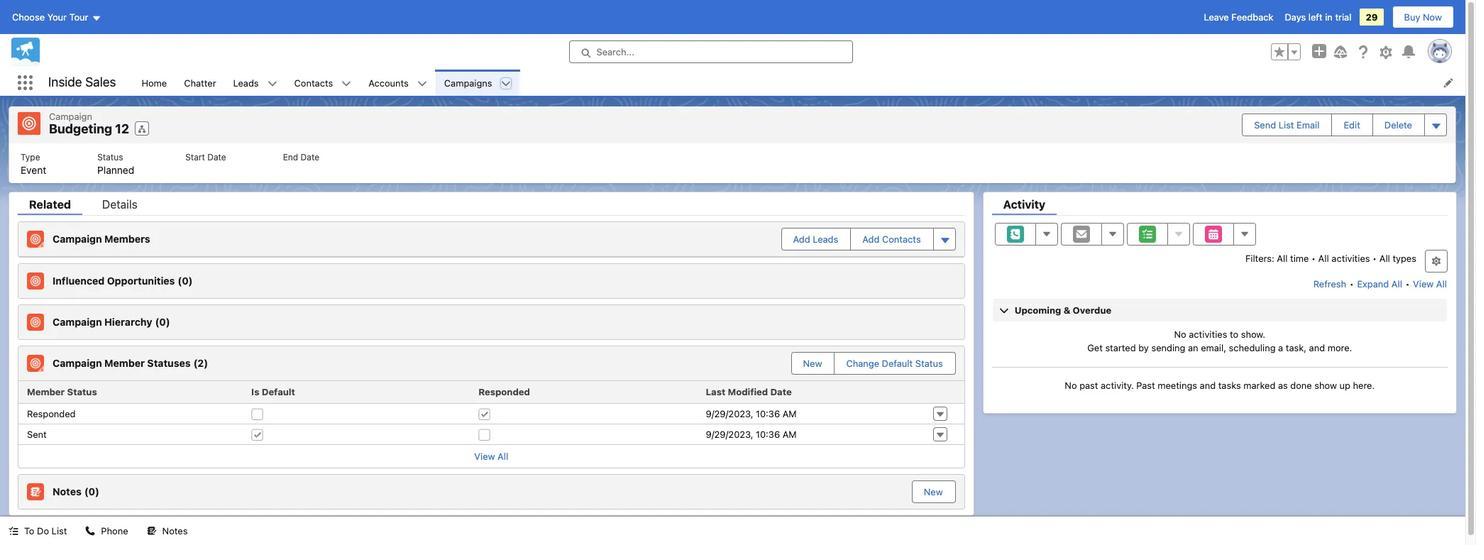 Task type: describe. For each thing, give the bounding box(es) containing it.
last modified date element
[[700, 381, 927, 403]]

notes button
[[138, 517, 196, 545]]

search...
[[597, 46, 634, 57]]

buy now
[[1404, 11, 1442, 23]]

activity
[[1003, 198, 1046, 210]]

show
[[1315, 379, 1337, 391]]

tasks
[[1218, 379, 1241, 391]]

edit button
[[1332, 114, 1372, 135]]

your
[[47, 11, 67, 23]]

status inside "status planned"
[[97, 152, 123, 162]]

home
[[142, 77, 167, 88]]

last modified date
[[706, 386, 792, 397]]

campaign for campaign hierarchy (0)
[[53, 316, 102, 328]]

choose your tour
[[12, 11, 88, 23]]

1 vertical spatial view
[[474, 450, 495, 462]]

text default image for leads
[[267, 79, 277, 89]]

&
[[1064, 304, 1071, 315]]

budgeting 12
[[49, 121, 129, 136]]

end date
[[283, 152, 319, 162]]

type event
[[21, 152, 46, 176]]

campaigns link
[[436, 70, 501, 96]]

opportunities
[[107, 274, 175, 287]]

budgeting
[[49, 121, 112, 136]]

campaign members link
[[53, 233, 156, 245]]

new for (0)
[[924, 486, 943, 497]]

contacts list item
[[286, 70, 360, 96]]

last
[[706, 386, 726, 397]]

0 horizontal spatial responded
[[27, 408, 76, 419]]

leave feedback link
[[1204, 11, 1274, 23]]

campaign member statuses (2)
[[53, 357, 208, 369]]

true image
[[479, 408, 491, 420]]

(0) for influenced opportunities (0)
[[178, 274, 193, 287]]

show.
[[1241, 328, 1266, 340]]

campaigns
[[444, 77, 492, 88]]

9/29/2023, 10:36 am for responded
[[706, 408, 797, 419]]

12
[[115, 121, 129, 136]]

false image
[[251, 408, 263, 420]]

am for sent
[[783, 428, 797, 440]]

inside sales
[[48, 75, 116, 90]]

send list email button
[[1243, 114, 1331, 135]]

0 vertical spatial activities
[[1332, 252, 1370, 264]]

default for change
[[882, 357, 913, 369]]

to
[[24, 525, 34, 537]]

sales
[[85, 75, 116, 90]]

campaign for campaign
[[49, 111, 92, 122]]

email,
[[1201, 342, 1226, 353]]

accounts link
[[360, 70, 417, 96]]

(0) for campaign hierarchy (0)
[[155, 316, 170, 328]]

contacts inside list item
[[294, 77, 333, 88]]

as
[[1278, 379, 1288, 391]]

is
[[251, 386, 259, 397]]

feedback
[[1232, 11, 1274, 23]]

refresh
[[1313, 278, 1347, 289]]

text default image for accounts
[[417, 79, 427, 89]]

leave
[[1204, 11, 1229, 23]]

upcoming & overdue button
[[993, 298, 1447, 321]]

expand all button
[[1357, 272, 1403, 295]]

now
[[1423, 11, 1442, 23]]

text default image inside the contacts list item
[[342, 79, 352, 89]]

responded element
[[473, 381, 700, 403]]

1 vertical spatial view all link
[[18, 444, 964, 467]]

end
[[283, 152, 298, 162]]

expand
[[1357, 278, 1389, 289]]

• up expand
[[1373, 252, 1377, 264]]

in
[[1325, 11, 1333, 23]]

buy now button
[[1392, 6, 1454, 28]]

add contacts
[[863, 233, 921, 245]]

• left expand
[[1350, 278, 1354, 289]]

accounts
[[369, 77, 409, 88]]

member status
[[27, 386, 97, 397]]

no activities to show. get started by sending an email, scheduling a task, and more.
[[1087, 328, 1352, 353]]

get
[[1087, 342, 1103, 353]]

change default status button
[[835, 352, 954, 374]]

sent
[[27, 428, 47, 440]]

default for is
[[262, 386, 295, 397]]

list inside to do list button
[[52, 525, 67, 537]]

meetings
[[1158, 379, 1197, 391]]

past
[[1137, 379, 1155, 391]]

by
[[1139, 342, 1149, 353]]

leads link
[[225, 70, 267, 96]]

notes for notes
[[162, 525, 188, 537]]

past
[[1080, 379, 1098, 391]]

refresh button
[[1313, 272, 1347, 295]]

days left in trial
[[1285, 11, 1352, 23]]

10:36 for sent
[[756, 428, 780, 440]]

inside
[[48, 75, 82, 90]]

members
[[104, 233, 150, 245]]



Task type: locate. For each thing, give the bounding box(es) containing it.
text default image left contacts link
[[267, 79, 277, 89]]

text default image for phone
[[85, 526, 95, 536]]

0 vertical spatial new button
[[792, 352, 834, 374]]

0 horizontal spatial and
[[1200, 379, 1216, 391]]

29
[[1366, 11, 1378, 23]]

2 9/29/2023, from the top
[[706, 428, 753, 440]]

0 horizontal spatial new button
[[792, 352, 834, 374]]

list for home link
[[9, 143, 1456, 183]]

date for start date
[[207, 152, 226, 162]]

0 vertical spatial member
[[104, 357, 145, 369]]

2 horizontal spatial date
[[770, 386, 792, 397]]

0 horizontal spatial status
[[67, 386, 97, 397]]

1 horizontal spatial activities
[[1332, 252, 1370, 264]]

2 horizontal spatial status
[[915, 357, 943, 369]]

0 vertical spatial default
[[882, 357, 913, 369]]

0 vertical spatial notes
[[53, 485, 81, 497]]

responded inside responded element
[[479, 386, 530, 397]]

9/29/2023, for responded
[[706, 408, 753, 419]]

status up planned
[[97, 152, 123, 162]]

member
[[104, 357, 145, 369], [27, 386, 65, 397]]

1 vertical spatial activities
[[1189, 328, 1227, 340]]

add inside button
[[863, 233, 880, 245]]

list for leave feedback link
[[133, 70, 1466, 96]]

influenced opportunities (0)
[[53, 274, 193, 287]]

text default image for notes
[[147, 526, 157, 536]]

1 horizontal spatial status
[[97, 152, 123, 162]]

1 horizontal spatial view
[[1413, 278, 1434, 289]]

sending
[[1151, 342, 1186, 353]]

0 vertical spatial (0)
[[178, 274, 193, 287]]

campaign down inside
[[49, 111, 92, 122]]

group
[[1271, 43, 1301, 60]]

text default image inside to do list button
[[9, 526, 18, 536]]

leave feedback
[[1204, 11, 1274, 23]]

0 vertical spatial leads
[[233, 77, 259, 88]]

activities
[[1332, 252, 1370, 264], [1189, 328, 1227, 340]]

1 vertical spatial leads
[[813, 233, 838, 245]]

list containing event
[[9, 143, 1456, 183]]

activities up email,
[[1189, 328, 1227, 340]]

1 horizontal spatial responded
[[479, 386, 530, 397]]

notes for notes (0)
[[53, 485, 81, 497]]

0 vertical spatial 10:36
[[756, 408, 780, 419]]

1 vertical spatial 9/29/2023,
[[706, 428, 753, 440]]

member up sent
[[27, 386, 65, 397]]

event
[[21, 164, 46, 176]]

9/29/2023, for sent
[[706, 428, 753, 440]]

1 horizontal spatial default
[[882, 357, 913, 369]]

no up 'sending'
[[1174, 328, 1186, 340]]

0 vertical spatial 9/29/2023, 10:36 am
[[706, 408, 797, 419]]

view down false image
[[474, 450, 495, 462]]

0 vertical spatial and
[[1309, 342, 1325, 353]]

• down types
[[1406, 278, 1410, 289]]

list right do at left bottom
[[52, 525, 67, 537]]

date right start on the top left
[[207, 152, 226, 162]]

default inside button
[[882, 357, 913, 369]]

1 horizontal spatial and
[[1309, 342, 1325, 353]]

list
[[1279, 119, 1294, 130], [52, 525, 67, 537]]

started
[[1105, 342, 1136, 353]]

1 horizontal spatial notes
[[162, 525, 188, 537]]

modified
[[728, 386, 768, 397]]

0 vertical spatial list
[[133, 70, 1466, 96]]

text default image
[[267, 79, 277, 89], [417, 79, 427, 89], [501, 79, 511, 89], [9, 526, 18, 536]]

text default image left accounts link
[[342, 79, 352, 89]]

campaign for campaign members
[[53, 233, 102, 245]]

send list email
[[1254, 119, 1320, 130]]

new button for campaign member statuses (2)
[[792, 352, 834, 374]]

0 horizontal spatial list
[[52, 525, 67, 537]]

do
[[37, 525, 49, 537]]

1 add from the left
[[793, 233, 810, 245]]

an
[[1188, 342, 1198, 353]]

change
[[846, 357, 879, 369]]

campaigns list item
[[436, 70, 519, 96]]

text default image inside campaigns list item
[[501, 79, 511, 89]]

default right change
[[882, 357, 913, 369]]

text default image right 'accounts'
[[417, 79, 427, 89]]

refresh • expand all • view all
[[1313, 278, 1447, 289]]

more.
[[1328, 342, 1352, 353]]

is default element
[[246, 381, 473, 403]]

is default
[[251, 386, 295, 397]]

1 horizontal spatial date
[[301, 152, 319, 162]]

0 vertical spatial am
[[783, 408, 797, 419]]

1 horizontal spatial leads
[[813, 233, 838, 245]]

true image
[[251, 428, 263, 440]]

types
[[1393, 252, 1417, 264]]

0 horizontal spatial default
[[262, 386, 295, 397]]

2 vertical spatial (0)
[[84, 485, 99, 497]]

1 vertical spatial responded
[[27, 408, 76, 419]]

up
[[1340, 379, 1351, 391]]

and left tasks
[[1200, 379, 1216, 391]]

to
[[1230, 328, 1239, 340]]

2 horizontal spatial text default image
[[342, 79, 352, 89]]

choose
[[12, 11, 45, 23]]

2 9/29/2023, 10:36 am from the top
[[706, 428, 797, 440]]

0 horizontal spatial notes
[[53, 485, 81, 497]]

date for end date
[[301, 152, 319, 162]]

0 vertical spatial list
[[1279, 119, 1294, 130]]

1 vertical spatial new button
[[913, 481, 954, 502]]

contacts inside button
[[882, 233, 921, 245]]

and right task,
[[1309, 342, 1325, 353]]

10:36 for responded
[[756, 408, 780, 419]]

1 vertical spatial 9/29/2023, 10:36 am
[[706, 428, 797, 440]]

chatter link
[[175, 70, 225, 96]]

1 vertical spatial status
[[915, 357, 943, 369]]

1 9/29/2023, from the top
[[706, 408, 753, 419]]

view all
[[474, 450, 508, 462]]

am
[[783, 408, 797, 419], [783, 428, 797, 440]]

buy
[[1404, 11, 1421, 23]]

overdue
[[1073, 304, 1112, 315]]

status down campaign member statuses (2)
[[67, 386, 97, 397]]

text default image inside leads list item
[[267, 79, 277, 89]]

send
[[1254, 119, 1276, 130]]

0 vertical spatial status
[[97, 152, 123, 162]]

details link
[[91, 198, 149, 215]]

text default image inside notes "button"
[[147, 526, 157, 536]]

1 vertical spatial am
[[783, 428, 797, 440]]

text default image for campaigns
[[501, 79, 511, 89]]

(0) right opportunities
[[178, 274, 193, 287]]

filters:
[[1246, 252, 1275, 264]]

trial
[[1335, 11, 1352, 23]]

1 horizontal spatial add
[[863, 233, 880, 245]]

activity link
[[992, 198, 1057, 215]]

member up member status element
[[104, 357, 145, 369]]

upcoming & overdue
[[1015, 304, 1112, 315]]

leads list item
[[225, 70, 286, 96]]

leads inside leads link
[[233, 77, 259, 88]]

notes up to do list
[[53, 485, 81, 497]]

0 vertical spatial 9/29/2023,
[[706, 408, 753, 419]]

campaign for campaign member statuses (2)
[[53, 357, 102, 369]]

view down types
[[1413, 278, 1434, 289]]

status planned
[[97, 152, 134, 176]]

notes inside "button"
[[162, 525, 188, 537]]

and inside no activities to show. get started by sending an email, scheduling a task, and more.
[[1309, 342, 1325, 353]]

notes
[[53, 485, 81, 497], [162, 525, 188, 537]]

campaign up member status on the left of the page
[[53, 357, 102, 369]]

text default image inside accounts list item
[[417, 79, 427, 89]]

0 vertical spatial new
[[803, 357, 822, 369]]

campaign up influenced
[[53, 233, 102, 245]]

new button for notes (0)
[[913, 481, 954, 502]]

1 vertical spatial notes
[[162, 525, 188, 537]]

default
[[882, 357, 913, 369], [262, 386, 295, 397]]

responded down member status on the left of the page
[[27, 408, 76, 419]]

am for responded
[[783, 408, 797, 419]]

contacts
[[294, 77, 333, 88], [882, 233, 921, 245]]

campaign members
[[53, 233, 150, 245]]

1 vertical spatial and
[[1200, 379, 1216, 391]]

date
[[207, 152, 226, 162], [301, 152, 319, 162], [770, 386, 792, 397]]

list inside send list email button
[[1279, 119, 1294, 130]]

contacts link
[[286, 70, 342, 96]]

list right send
[[1279, 119, 1294, 130]]

leads left add contacts button
[[813, 233, 838, 245]]

date right modified
[[770, 386, 792, 397]]

status inside button
[[915, 357, 943, 369]]

1 vertical spatial new
[[924, 486, 943, 497]]

new for (2)
[[803, 357, 822, 369]]

notes right phone
[[162, 525, 188, 537]]

false image
[[479, 428, 491, 440]]

view all link down false image
[[18, 444, 964, 467]]

1 horizontal spatial view all link
[[1412, 272, 1448, 295]]

9/29/2023,
[[706, 408, 753, 419], [706, 428, 753, 440]]

phone button
[[77, 517, 137, 545]]

add contacts button
[[851, 228, 932, 249]]

0 vertical spatial contacts
[[294, 77, 333, 88]]

here.
[[1353, 379, 1375, 391]]

view all link down types
[[1412, 272, 1448, 295]]

no left past
[[1065, 379, 1077, 391]]

status
[[97, 152, 123, 162], [915, 357, 943, 369], [67, 386, 97, 397]]

no for past
[[1065, 379, 1077, 391]]

0 vertical spatial view all link
[[1412, 272, 1448, 295]]

status right change
[[915, 357, 943, 369]]

(2)
[[193, 357, 208, 369]]

1 horizontal spatial new button
[[913, 481, 954, 502]]

days
[[1285, 11, 1306, 23]]

list containing home
[[133, 70, 1466, 96]]

text default image right phone
[[147, 526, 157, 536]]

9/29/2023, 10:36 am for sent
[[706, 428, 797, 440]]

1 vertical spatial no
[[1065, 379, 1077, 391]]

text default image
[[342, 79, 352, 89], [85, 526, 95, 536], [147, 526, 157, 536]]

member status element
[[18, 381, 246, 403]]

1 horizontal spatial no
[[1174, 328, 1186, 340]]

responded
[[479, 386, 530, 397], [27, 408, 76, 419]]

1 horizontal spatial contacts
[[882, 233, 921, 245]]

related link
[[18, 198, 82, 215]]

campaign down influenced
[[53, 316, 102, 328]]

0 horizontal spatial view
[[474, 450, 495, 462]]

1 vertical spatial list
[[52, 525, 67, 537]]

date right end
[[301, 152, 319, 162]]

details
[[102, 198, 137, 210]]

activities up refresh
[[1332, 252, 1370, 264]]

activities inside no activities to show. get started by sending an email, scheduling a task, and more.
[[1189, 328, 1227, 340]]

to do list button
[[0, 517, 76, 545]]

0 horizontal spatial contacts
[[294, 77, 333, 88]]

2 vertical spatial status
[[67, 386, 97, 397]]

2 10:36 from the top
[[756, 428, 780, 440]]

0 horizontal spatial (0)
[[84, 485, 99, 497]]

task,
[[1286, 342, 1307, 353]]

text default image left phone
[[85, 526, 95, 536]]

0 vertical spatial responded
[[479, 386, 530, 397]]

add inside button
[[793, 233, 810, 245]]

0 vertical spatial no
[[1174, 328, 1186, 340]]

1 9/29/2023, 10:36 am from the top
[[706, 408, 797, 419]]

activity.
[[1101, 379, 1134, 391]]

0 horizontal spatial text default image
[[85, 526, 95, 536]]

1 am from the top
[[783, 408, 797, 419]]

tour
[[69, 11, 88, 23]]

0 horizontal spatial add
[[793, 233, 810, 245]]

0 horizontal spatial leads
[[233, 77, 259, 88]]

0 horizontal spatial view all link
[[18, 444, 964, 467]]

add for add leads
[[793, 233, 810, 245]]

start date
[[185, 152, 226, 162]]

time
[[1290, 252, 1309, 264]]

edit
[[1344, 119, 1360, 130]]

change default status
[[846, 357, 943, 369]]

scheduling
[[1229, 342, 1276, 353]]

1 vertical spatial default
[[262, 386, 295, 397]]

0 horizontal spatial member
[[27, 386, 65, 397]]

accounts list item
[[360, 70, 436, 96]]

2 add from the left
[[863, 233, 880, 245]]

1 vertical spatial contacts
[[882, 233, 921, 245]]

leads right chatter
[[233, 77, 259, 88]]

delete
[[1385, 119, 1412, 130]]

1 horizontal spatial new
[[924, 486, 943, 497]]

upcoming
[[1015, 304, 1061, 315]]

add for add contacts
[[863, 233, 880, 245]]

0 horizontal spatial no
[[1065, 379, 1077, 391]]

list
[[133, 70, 1466, 96], [9, 143, 1456, 183]]

no inside no activities to show. get started by sending an email, scheduling a task, and more.
[[1174, 328, 1186, 340]]

no for activities
[[1174, 328, 1186, 340]]

no past activity. past meetings and tasks marked as done show up here.
[[1065, 379, 1375, 391]]

2 am from the top
[[783, 428, 797, 440]]

text default image inside phone button
[[85, 526, 95, 536]]

done
[[1291, 379, 1312, 391]]

1 vertical spatial 10:36
[[756, 428, 780, 440]]

1 horizontal spatial list
[[1279, 119, 1294, 130]]

• right time
[[1312, 252, 1316, 264]]

responded up true icon
[[479, 386, 530, 397]]

1 vertical spatial member
[[27, 386, 65, 397]]

1 horizontal spatial member
[[104, 357, 145, 369]]

0 horizontal spatial new
[[803, 357, 822, 369]]

text default image right campaigns
[[501, 79, 511, 89]]

planned
[[97, 164, 134, 176]]

default right is on the bottom of page
[[262, 386, 295, 397]]

delete button
[[1373, 114, 1424, 135]]

•
[[1312, 252, 1316, 264], [1373, 252, 1377, 264], [1350, 278, 1354, 289], [1406, 278, 1410, 289]]

1 horizontal spatial text default image
[[147, 526, 157, 536]]

leads inside the add leads button
[[813, 233, 838, 245]]

1 horizontal spatial (0)
[[155, 316, 170, 328]]

0 vertical spatial view
[[1413, 278, 1434, 289]]

campaign
[[49, 111, 92, 122], [53, 233, 102, 245], [53, 316, 102, 328], [53, 357, 102, 369]]

0 horizontal spatial date
[[207, 152, 226, 162]]

hierarchy
[[104, 316, 152, 328]]

2 horizontal spatial (0)
[[178, 274, 193, 287]]

all
[[1277, 252, 1288, 264], [1318, 252, 1329, 264], [1380, 252, 1390, 264], [1392, 278, 1402, 289], [1436, 278, 1447, 289], [498, 450, 508, 462]]

1 vertical spatial (0)
[[155, 316, 170, 328]]

1 vertical spatial list
[[9, 143, 1456, 183]]

type
[[21, 152, 40, 162]]

text default image left "to"
[[9, 526, 18, 536]]

(0) right hierarchy
[[155, 316, 170, 328]]

(0) up phone button in the left bottom of the page
[[84, 485, 99, 497]]

0 horizontal spatial activities
[[1189, 328, 1227, 340]]

influenced
[[53, 274, 105, 287]]

campaign hierarchy (0)
[[53, 316, 170, 328]]

1 10:36 from the top
[[756, 408, 780, 419]]



Task type: vqa. For each thing, say whether or not it's contained in the screenshot.
tools
no



